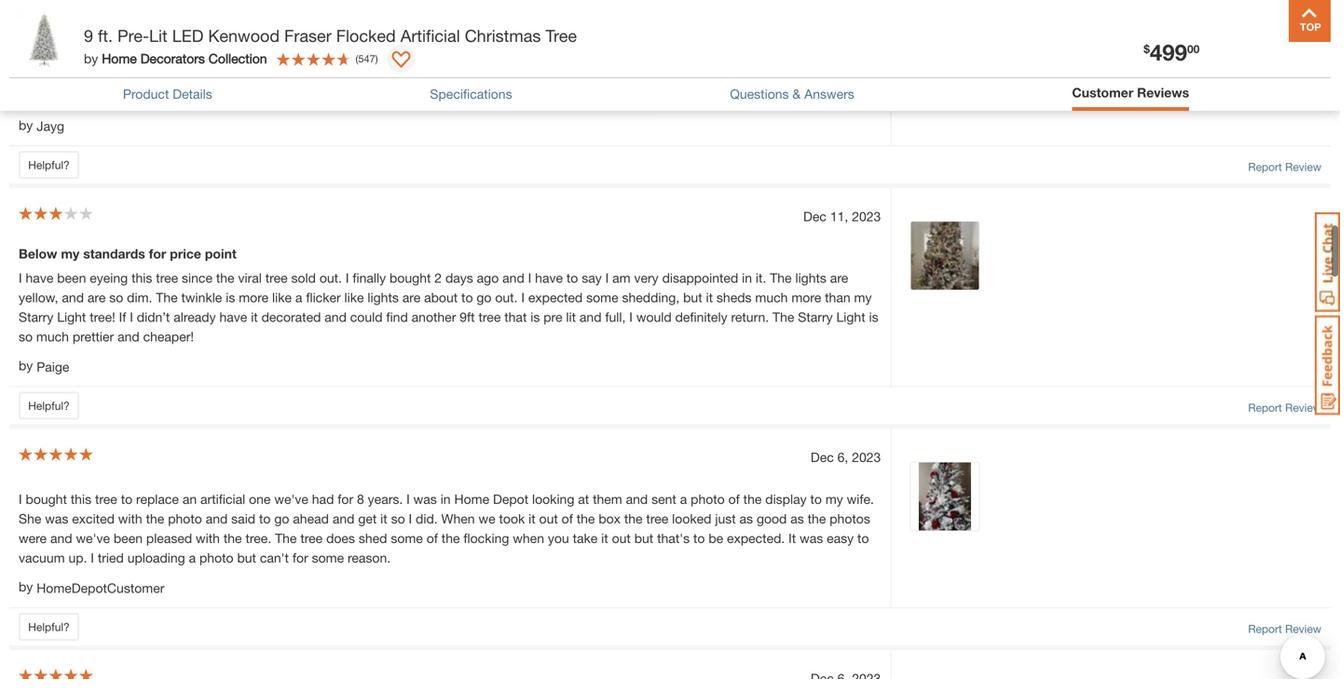 Task type: locate. For each thing, give the bounding box(es) containing it.
0 horizontal spatial for
[[149, 246, 166, 262]]

3 report from the top
[[1249, 623, 1283, 636]]

tree. down said
[[246, 531, 272, 546]]

1 vertical spatial that
[[294, 49, 317, 65]]

1 the from the left
[[423, 30, 448, 45]]

0 horizontal spatial tree
[[74, 5, 108, 21]]

0 vertical spatial with
[[118, 511, 142, 527]]

0 vertical spatial box!
[[159, 5, 191, 21]]

2 horizontal spatial actual
[[603, 69, 638, 84]]

1 vertical spatial some
[[391, 531, 423, 546]]

answers
[[805, 86, 855, 102]]

1 vertical spatial up.
[[68, 551, 87, 566]]

full,
[[605, 310, 626, 325]]

the
[[282, 30, 300, 45], [702, 49, 720, 65], [149, 69, 168, 84], [479, 69, 497, 84], [581, 69, 599, 84], [824, 69, 842, 84], [216, 271, 235, 286], [744, 492, 762, 507], [146, 511, 164, 527], [577, 511, 595, 527], [625, 511, 643, 527], [808, 511, 826, 527], [224, 531, 242, 546], [442, 531, 460, 546]]

report
[[1249, 161, 1283, 174], [1249, 401, 1283, 415], [1249, 623, 1283, 636]]

1 horizontal spatial tree
[[452, 30, 484, 45]]

0 vertical spatial report
[[1249, 161, 1283, 174]]

0 vertical spatial been
[[57, 271, 86, 286]]

1 vertical spatial with
[[196, 531, 220, 546]]

1 horizontal spatial out.
[[495, 290, 518, 306]]

she
[[19, 511, 41, 527]]

2 report from the top
[[1249, 401, 1283, 415]]

0 horizontal spatial light
[[57, 310, 86, 325]]

1 horizontal spatial light
[[837, 310, 866, 325]]

1 horizontal spatial with
[[196, 531, 220, 546]]

0 horizontal spatial more
[[239, 290, 269, 306]]

1 vertical spatial in
[[441, 492, 451, 507]]

are up find
[[403, 290, 421, 306]]

1 helpful? button from the top
[[19, 151, 79, 179]]

return.
[[731, 310, 769, 325]]

my inside i bought this tree to replace an artificial one we've had for 8 years. i was in home depot looking at them and sent a photo of the display to my wife. she was excited with the photo and said to go ahead and get it so i did. when we took it out of the box the tree looked just as good as the photos were and we've been pleased with the tree.  the tree does shed some of the flocking when you take it out but that's to be expected. it was easy to vacuum up. i tried uploading a photo but can't for some reason.
[[826, 492, 844, 507]]

0 vertical spatial report review
[[1249, 161, 1322, 174]]

dec left "11,"
[[804, 209, 827, 224]]

so up if
[[109, 290, 123, 306]]

0 vertical spatial tree.
[[209, 88, 235, 104]]

1 horizontal spatial but
[[635, 531, 654, 546]]

tree. down who
[[209, 88, 235, 104]]

1 vertical spatial helpful?
[[28, 400, 70, 413]]

feedback link image
[[1316, 315, 1341, 416]]

collection
[[209, 51, 267, 66]]

2023 for dec 11, 2023
[[852, 209, 881, 224]]

a inside below my standards for price point i have been eyeing this tree since the viral tree sold out. i finally bought 2 days ago and i have to say i am very disappointed in it. the lights are yellow, and are so dim. the twinkle is more like a flicker like lights are about to go out. i expected some shedding, but it sheds much more than my starry light tree! if i didn't already have it decorated and could find another 9ft tree that is pre lit and full, i would definitely return. the starry light is so much prettier and cheaper!
[[295, 290, 303, 306]]

up. up questions & answers
[[775, 69, 794, 84]]

2023 right "11,"
[[852, 209, 881, 224]]

like up 'decorated'
[[272, 290, 292, 306]]

be inside wrong tree inside box! the actual tree is not what i'm mad about its the fact that it wasn't the tree inside the box! no petal no remote no micro lights and weighed nothing (i wasn't even thinking while carrying it that it was so light)  i am so disappointed i was so happy i loved the tree! and it's no where to be found anymore.  to the people who returned it and did a great job retapping the actual box or the actual tree company messed up. has the right directions and box of our dream tree. no remote either.
[[19, 69, 33, 84]]

0 vertical spatial much
[[756, 290, 788, 306]]

1 horizontal spatial box
[[540, 69, 562, 84]]

1 report from the top
[[1249, 161, 1283, 174]]

and up vacuum
[[50, 531, 72, 546]]

tree up 9 at the top of page
[[74, 5, 108, 21]]

another
[[412, 310, 456, 325]]

the up disappointed
[[533, 30, 558, 45]]

my up photos
[[826, 492, 844, 507]]

3 report review from the top
[[1249, 623, 1322, 636]]

by for by home decorators collection
[[84, 51, 98, 66]]

1 horizontal spatial for
[[293, 551, 308, 566]]

helpful? button down paige button at bottom
[[19, 392, 79, 420]]

helpful? button down jayg button
[[19, 151, 79, 179]]

but down disappointed
[[684, 290, 703, 306]]

0 vertical spatial go
[[477, 290, 492, 306]]

dim.
[[127, 290, 152, 306]]

of inside wrong tree inside box! the actual tree is not what i'm mad about its the fact that it wasn't the tree inside the box! no petal no remote no micro lights and weighed nothing (i wasn't even thinking while carrying it that it was so light)  i am so disappointed i was so happy i loved the tree! and it's no where to be found anymore.  to the people who returned it and did a great job retapping the actual box or the actual tree company messed up. has the right directions and box of our dream tree. no remote either.
[[131, 88, 142, 104]]

tree. inside i bought this tree to replace an artificial one we've had for 8 years. i was in home depot looking at them and sent a photo of the display to my wife. she was excited with the photo and said to go ahead and get it so i did. when we took it out of the box the tree looked just as good as the photos were and we've been pleased with the tree.  the tree does shed some of the flocking when you take it out but that's to be expected. it was easy to vacuum up. i tried uploading a photo but can't for some reason.
[[246, 531, 272, 546]]

1 report review from the top
[[1249, 161, 1322, 174]]

product image image
[[14, 9, 75, 70]]

no left micro
[[711, 30, 726, 45]]

1 horizontal spatial some
[[391, 531, 423, 546]]

a inside wrong tree inside box! the actual tree is not what i'm mad about its the fact that it wasn't the tree inside the box! no petal no remote no micro lights and weighed nothing (i wasn't even thinking while carrying it that it was so light)  i am so disappointed i was so happy i loved the tree! and it's no where to be found anymore.  to the people who returned it and did a great job retapping the actual box or the actual tree company messed up. has the right directions and box of our dream tree. no remote either.
[[354, 69, 361, 84]]

that left the pre
[[505, 310, 527, 325]]

no
[[648, 30, 663, 45], [711, 30, 726, 45], [800, 49, 815, 65]]

1 vertical spatial 2023
[[852, 450, 881, 465]]

inside up disappointed
[[488, 30, 529, 45]]

are up than
[[831, 271, 849, 286]]

0 vertical spatial be
[[19, 69, 33, 84]]

light)
[[375, 49, 404, 65]]

2 horizontal spatial but
[[684, 290, 703, 306]]

since
[[182, 271, 213, 286]]

1 horizontal spatial that
[[330, 30, 352, 45]]

0 vertical spatial tree!
[[724, 49, 749, 65]]

review for dec 11, 2023
[[1286, 401, 1322, 415]]

have up yellow,
[[26, 271, 53, 286]]

pleased
[[146, 531, 192, 546]]

dec 6, 2023
[[811, 450, 881, 465]]

is inside wrong tree inside box! the actual tree is not what i'm mad about its the fact that it wasn't the tree inside the box! no petal no remote no micro lights and weighed nothing (i wasn't even thinking while carrying it that it was so light)  i am so disappointed i was so happy i loved the tree! and it's no where to be found anymore.  to the people who returned it and did a great job retapping the actual box or the actual tree company messed up. has the right directions and box of our dream tree. no remote either.
[[109, 30, 118, 45]]

when
[[513, 531, 545, 546]]

3 review from the top
[[1286, 623, 1322, 636]]

for left 8
[[338, 492, 353, 507]]

0 horizontal spatial inside
[[112, 5, 156, 21]]

1 horizontal spatial starry
[[798, 310, 833, 325]]

3 helpful? from the top
[[28, 621, 70, 634]]

with down replace
[[118, 511, 142, 527]]

so left )
[[358, 49, 372, 65]]

helpful? button for below my standards for price point
[[19, 392, 79, 420]]

out
[[539, 511, 558, 527], [612, 531, 631, 546]]

1 horizontal spatial the
[[533, 30, 558, 45]]

1 horizontal spatial this
[[132, 271, 152, 286]]

no right "it's"
[[800, 49, 815, 65]]

0 horizontal spatial up.
[[68, 551, 87, 566]]

about inside below my standards for price point i have been eyeing this tree since the viral tree sold out. i finally bought 2 days ago and i have to say i am very disappointed in it. the lights are yellow, and are so dim. the twinkle is more like a flicker like lights are about to go out. i expected some shedding, but it sheds much more than my starry light tree! if i didn't already have it decorated and could find another 9ft tree that is pre lit and full, i would definitely return. the starry light is so much prettier and cheaper!
[[424, 290, 458, 306]]

1 horizontal spatial as
[[791, 511, 804, 527]]

2 helpful? button from the top
[[19, 392, 79, 420]]

0 vertical spatial this
[[132, 271, 152, 286]]

or
[[565, 69, 577, 84]]

0 horizontal spatial that
[[294, 49, 317, 65]]

1 vertical spatial much
[[36, 329, 69, 345]]

tree. inside wrong tree inside box! the actual tree is not what i'm mad about its the fact that it wasn't the tree inside the box! no petal no remote no micro lights and weighed nothing (i wasn't even thinking while carrying it that it was so light)  i am so disappointed i was so happy i loved the tree! and it's no where to be found anymore.  to the people who returned it and did a great job retapping the actual box or the actual tree company messed up. has the right directions and box of our dream tree. no remote either.
[[209, 88, 235, 104]]

remote
[[667, 30, 708, 45], [259, 88, 300, 104]]

but left that's
[[635, 531, 654, 546]]

like
[[272, 290, 292, 306], [345, 290, 364, 306]]

more
[[239, 290, 269, 306], [792, 290, 822, 306]]

returned
[[243, 69, 292, 84]]

vacuum
[[19, 551, 65, 566]]

2 report review from the top
[[1249, 401, 1322, 415]]

1 starry from the left
[[19, 310, 53, 325]]

0 horizontal spatial like
[[272, 290, 292, 306]]

$
[[1144, 42, 1150, 55]]

flicker
[[306, 290, 341, 306]]

go left ahead
[[274, 511, 289, 527]]

about down 2
[[424, 290, 458, 306]]

1 horizontal spatial have
[[220, 310, 247, 325]]

has
[[797, 69, 820, 84]]

by left jayg
[[19, 117, 33, 133]]

no left "petal"
[[595, 30, 612, 45]]

this up excited
[[71, 492, 91, 507]]

1 vertical spatial helpful? button
[[19, 392, 79, 420]]

3 helpful? button from the top
[[19, 613, 79, 641]]

by inside the by jayg
[[19, 117, 33, 133]]

wrong
[[19, 5, 70, 21]]

it down fact
[[320, 49, 327, 65]]

0 horizontal spatial bought
[[26, 492, 67, 507]]

0 vertical spatial for
[[149, 246, 166, 262]]

be
[[19, 69, 33, 84], [709, 531, 724, 546]]

sent
[[652, 492, 677, 507]]

up. inside i bought this tree to replace an artificial one we've had for 8 years. i was in home depot looking at them and sent a photo of the display to my wife. she was excited with the photo and said to go ahead and get it so i did. when we took it out of the box the tree looked just as good as the photos were and we've been pleased with the tree.  the tree does shed some of the flocking when you take it out but that's to be expected. it was easy to vacuum up. i tried uploading a photo but can't for some reason.
[[68, 551, 87, 566]]

0 vertical spatial about
[[228, 30, 261, 45]]

been inside below my standards for price point i have been eyeing this tree since the viral tree sold out. i finally bought 2 days ago and i have to say i am very disappointed in it. the lights are yellow, and are so dim. the twinkle is more like a flicker like lights are about to go out. i expected some shedding, but it sheds much more than my starry light tree! if i didn't already have it decorated and could find another 9ft tree that is pre lit and full, i would definitely return. the starry light is so much prettier and cheaper!
[[57, 271, 86, 286]]

no down who
[[238, 88, 255, 104]]

i
[[407, 49, 411, 65], [557, 49, 560, 65], [649, 49, 652, 65], [19, 271, 22, 286], [346, 271, 349, 286], [528, 271, 532, 286], [606, 271, 609, 286], [522, 290, 525, 306], [130, 310, 133, 325], [630, 310, 633, 325], [19, 492, 22, 507], [407, 492, 410, 507], [409, 511, 412, 527], [91, 551, 94, 566]]

my right than
[[855, 290, 872, 306]]

for
[[149, 246, 166, 262], [338, 492, 353, 507], [293, 551, 308, 566]]

the inside i bought this tree to replace an artificial one we've had for 8 years. i was in home depot looking at them and sent a photo of the display to my wife. she was excited with the photo and said to go ahead and get it so i did. when we took it out of the box the tree looked just as good as the photos were and we've been pleased with the tree.  the tree does shed some of the flocking when you take it out but that's to be expected. it was easy to vacuum up. i tried uploading a photo but can't for some reason.
[[275, 531, 297, 546]]

0 horizontal spatial out
[[539, 511, 558, 527]]

about inside wrong tree inside box! the actual tree is not what i'm mad about its the fact that it wasn't the tree inside the box! no petal no remote no micro lights and weighed nothing (i wasn't even thinking while carrying it that it was so light)  i am so disappointed i was so happy i loved the tree! and it's no where to be found anymore.  to the people who returned it and did a great job retapping the actual box or the actual tree company messed up. has the right directions and box of our dream tree. no remote either.
[[228, 30, 261, 45]]

this inside below my standards for price point i have been eyeing this tree since the viral tree sold out. i finally bought 2 days ago and i have to say i am very disappointed in it. the lights are yellow, and are so dim. the twinkle is more like a flicker like lights are about to go out. i expected some shedding, but it sheds much more than my starry light tree! if i didn't already have it decorated and could find another 9ft tree that is pre lit and full, i would definitely return. the starry light is so much prettier and cheaper!
[[132, 271, 152, 286]]

1 2023 from the top
[[852, 209, 881, 224]]

a down sold
[[295, 290, 303, 306]]

box! up led
[[159, 5, 191, 21]]

have up the expected
[[535, 271, 563, 286]]

the inside wrong tree inside box! the actual tree is not what i'm mad about its the fact that it wasn't the tree inside the box! no petal no remote no micro lights and weighed nothing (i wasn't even thinking while carrying it that it was so light)  i am so disappointed i was so happy i loved the tree! and it's no where to be found anymore.  to the people who returned it and did a great job retapping the actual box or the actual tree company messed up. has the right directions and box of our dream tree. no remote either.
[[19, 30, 40, 45]]

1 vertical spatial home
[[455, 492, 490, 507]]

2 vertical spatial my
[[826, 492, 844, 507]]

0 vertical spatial report review button
[[1249, 159, 1322, 175]]

up. up by homedepotcustomer
[[68, 551, 87, 566]]

lights up "it's"
[[766, 30, 797, 45]]

helpful? down jayg button
[[28, 159, 70, 172]]

that left the it
[[330, 30, 352, 45]]

by down vacuum
[[19, 580, 33, 595]]

tree.
[[209, 88, 235, 104], [246, 531, 272, 546]]

we've
[[274, 492, 309, 507], [76, 531, 110, 546]]

2 like from the left
[[345, 290, 364, 306]]

led
[[172, 26, 204, 46]]

been inside i bought this tree to replace an artificial one we've had for 8 years. i was in home depot looking at them and sent a photo of the display to my wife. she was excited with the photo and said to go ahead and get it so i did. when we took it out of the box the tree looked just as good as the photos were and we've been pleased with the tree.  the tree does shed some of the flocking when you take it out but that's to be expected. it was easy to vacuum up. i tried uploading a photo but can't for some reason.
[[114, 531, 143, 546]]

helpful? button down by homedepotcustomer
[[19, 613, 79, 641]]

bought up she
[[26, 492, 67, 507]]

1 vertical spatial box
[[105, 88, 127, 104]]

(
[[356, 52, 358, 65]]

1 horizontal spatial my
[[826, 492, 844, 507]]

1 horizontal spatial bought
[[390, 271, 431, 286]]

helpful? down by homedepotcustomer
[[28, 621, 70, 634]]

my
[[61, 246, 80, 262], [855, 290, 872, 306], [826, 492, 844, 507]]

3 report review button from the top
[[1249, 621, 1322, 638]]

but left can't
[[237, 551, 256, 566]]

1 horizontal spatial tree!
[[724, 49, 749, 65]]

1 vertical spatial remote
[[259, 88, 300, 104]]

remote up loved
[[667, 30, 708, 45]]

already
[[174, 310, 216, 325]]

1 helpful? from the top
[[28, 159, 70, 172]]

out. up flicker
[[320, 271, 342, 286]]

00
[[1188, 42, 1200, 55]]

more down viral
[[239, 290, 269, 306]]

0 horizontal spatial as
[[740, 511, 753, 527]]

bought
[[390, 271, 431, 286], [26, 492, 67, 507]]

we've up ahead
[[274, 492, 309, 507]]

in inside below my standards for price point i have been eyeing this tree since the viral tree sold out. i finally bought 2 days ago and i have to say i am very disappointed in it. the lights are yellow, and are so dim. the twinkle is more like a flicker like lights are about to go out. i expected some shedding, but it sheds much more than my starry light tree! if i didn't already have it decorated and could find another 9ft tree that is pre lit and full, i would definitely return. the starry light is so much prettier and cheaper!
[[742, 271, 752, 286]]

0 horizontal spatial the
[[423, 30, 448, 45]]

0 vertical spatial in
[[742, 271, 752, 286]]

1 horizontal spatial be
[[709, 531, 724, 546]]

in inside i bought this tree to replace an artificial one we've had for 8 years. i was in home depot looking at them and sent a photo of the display to my wife. she was excited with the photo and said to go ahead and get it so i did. when we took it out of the box the tree looked just as good as the photos were and we've been pleased with the tree.  the tree does shed some of the flocking when you take it out but that's to be expected. it was easy to vacuum up. i tried uploading a photo but can't for some reason.
[[441, 492, 451, 507]]

when
[[442, 511, 475, 527]]

1 vertical spatial about
[[424, 290, 458, 306]]

expected
[[529, 290, 583, 306]]

1 vertical spatial dec
[[811, 450, 834, 465]]

2 review from the top
[[1286, 401, 1322, 415]]

details
[[173, 86, 212, 102]]

2 vertical spatial box
[[599, 511, 621, 527]]

tree! down micro
[[724, 49, 749, 65]]

top button
[[1290, 0, 1331, 42]]

&
[[793, 86, 801, 102]]

tree! left if
[[90, 310, 115, 325]]

the inside below my standards for price point i have been eyeing this tree since the viral tree sold out. i finally bought 2 days ago and i have to say i am very disappointed in it. the lights are yellow, and are so dim. the twinkle is more like a flicker like lights are about to go out. i expected some shedding, but it sheds much more than my starry light tree! if i didn't already have it decorated and could find another 9ft tree that is pre lit and full, i would definitely return. the starry light is so much prettier and cheaper!
[[216, 271, 235, 286]]

box left or
[[540, 69, 562, 84]]

0 horizontal spatial my
[[61, 246, 80, 262]]

1 horizontal spatial home
[[455, 492, 490, 507]]

we
[[479, 511, 496, 527]]

inside up pre-
[[112, 5, 156, 21]]

much down the it.
[[756, 290, 788, 306]]

547
[[358, 52, 376, 65]]

artificial
[[200, 492, 245, 507]]

2 report review button from the top
[[1249, 400, 1322, 416]]

by inside by homedepotcustomer
[[19, 580, 33, 595]]

0 horizontal spatial starry
[[19, 310, 53, 325]]

0 horizontal spatial about
[[228, 30, 261, 45]]

box down them
[[599, 511, 621, 527]]

was
[[331, 49, 354, 65], [564, 49, 587, 65], [414, 492, 437, 507], [45, 511, 68, 527], [800, 531, 824, 546]]

1 vertical spatial report review button
[[1249, 400, 1322, 416]]

to left replace
[[121, 492, 133, 507]]

below my standards for price point i have been eyeing this tree since the viral tree sold out. i finally bought 2 days ago and i have to say i am very disappointed in it. the lights are yellow, and are so dim. the twinkle is more like a flicker like lights are about to go out. i expected some shedding, but it sheds much more than my starry light tree! if i didn't already have it decorated and could find another 9ft tree that is pre lit and full, i would definitely return. the starry light is so much prettier and cheaper!
[[19, 246, 879, 345]]

of up you
[[562, 511, 573, 527]]

1 light from the left
[[57, 310, 86, 325]]

1 vertical spatial box!
[[562, 30, 592, 45]]

report for dec 6, 2023
[[1249, 623, 1283, 636]]

been left the eyeing
[[57, 271, 86, 286]]

to down looked
[[694, 531, 705, 546]]

price
[[170, 246, 201, 262]]

1 horizontal spatial go
[[477, 290, 492, 306]]

to inside wrong tree inside box! the actual tree is not what i'm mad about its the fact that it wasn't the tree inside the box! no petal no remote no micro lights and weighed nothing (i wasn't even thinking while carrying it that it was so light)  i am so disappointed i was so happy i loved the tree! and it's no where to be found anymore.  to the people who returned it and did a great job retapping the actual box or the actual tree company messed up. has the right directions and box of our dream tree. no remote either.
[[857, 49, 869, 65]]

1 horizontal spatial inside
[[488, 30, 529, 45]]

light up the prettier
[[57, 310, 86, 325]]

1 vertical spatial be
[[709, 531, 724, 546]]

1 vertical spatial been
[[114, 531, 143, 546]]

light down than
[[837, 310, 866, 325]]

0 vertical spatial that
[[330, 30, 352, 45]]

was up 'did.'
[[414, 492, 437, 507]]

am
[[613, 271, 631, 286]]

1 vertical spatial report
[[1249, 401, 1283, 415]]

bought inside i bought this tree to replace an artificial one we've had for 8 years. i was in home depot looking at them and sent a photo of the display to my wife. she was excited with the photo and said to go ahead and get it so i did. when we took it out of the box the tree looked just as good as the photos were and we've been pleased with the tree.  the tree does shed some of the flocking when you take it out but that's to be expected. it was easy to vacuum up. i tried uploading a photo but can't for some reason.
[[26, 492, 67, 507]]

be down just
[[709, 531, 724, 546]]

looked
[[672, 511, 712, 527]]

is
[[109, 30, 118, 45], [226, 290, 235, 306], [531, 310, 540, 325], [869, 310, 879, 325]]

either.
[[303, 88, 339, 104]]

did.
[[416, 511, 438, 527]]

a right the did
[[354, 69, 361, 84]]

dec 11, 2023
[[804, 209, 881, 224]]

job
[[398, 69, 416, 84]]

disappointed
[[460, 49, 553, 65]]

uploading
[[127, 551, 185, 566]]

0 vertical spatial out
[[539, 511, 558, 527]]

get
[[358, 511, 377, 527]]

go down the ago
[[477, 290, 492, 306]]

so
[[438, 49, 456, 65]]

helpful? down paige button at bottom
[[28, 400, 70, 413]]

the right the it.
[[770, 271, 792, 286]]

home inside i bought this tree to replace an artificial one we've had for 8 years. i was in home depot looking at them and sent a photo of the display to my wife. she was excited with the photo and said to go ahead and get it so i did. when we took it out of the box the tree looked just as good as the photos were and we've been pleased with the tree.  the tree does shed some of the flocking when you take it out but that's to be expected. it was easy to vacuum up. i tried uploading a photo but can't for some reason.
[[455, 492, 490, 507]]

tree up excited
[[95, 492, 117, 507]]

display
[[766, 492, 807, 507]]

by inside by paige
[[19, 358, 33, 374]]

it.
[[756, 271, 767, 286]]

2023
[[852, 209, 881, 224], [852, 450, 881, 465]]

yellow,
[[19, 290, 58, 306]]

like up could
[[345, 290, 364, 306]]

1 horizontal spatial actual
[[501, 69, 536, 84]]

wasn't
[[370, 30, 419, 45]]

actual down happy
[[603, 69, 638, 84]]

2 2023 from the top
[[852, 450, 881, 465]]

and left the sent
[[626, 492, 648, 507]]

8
[[357, 492, 364, 507]]

actual up '(i' at the left top of page
[[44, 30, 79, 45]]

0 horizontal spatial remote
[[259, 88, 300, 104]]

report review
[[1249, 161, 1322, 174], [1249, 401, 1322, 415], [1249, 623, 1322, 636]]

were
[[19, 531, 47, 546]]

2 horizontal spatial for
[[338, 492, 353, 507]]

more left than
[[792, 290, 822, 306]]

box! up or
[[562, 30, 592, 45]]

to right the easy
[[858, 531, 869, 546]]

as up it
[[791, 511, 804, 527]]

the right the return.
[[773, 310, 795, 325]]

2 the from the left
[[533, 30, 558, 45]]

to left the say on the left
[[567, 271, 578, 286]]

2 horizontal spatial have
[[535, 271, 563, 286]]

1 vertical spatial bought
[[26, 492, 67, 507]]

expected.
[[727, 531, 785, 546]]

found
[[37, 69, 71, 84]]

2 vertical spatial review
[[1286, 623, 1322, 636]]

2 helpful? from the top
[[28, 400, 70, 413]]

0 vertical spatial lights
[[766, 30, 797, 45]]

and down if
[[118, 329, 140, 345]]

helpful? for below my standards for price point
[[28, 400, 70, 413]]

this up dim.
[[132, 271, 152, 286]]

some down 'did.'
[[391, 531, 423, 546]]

than
[[825, 290, 851, 306]]

days
[[446, 271, 473, 286]]

dec for dec 6, 2023
[[811, 450, 834, 465]]

2 vertical spatial report review
[[1249, 623, 1322, 636]]

report review button for dec 6, 2023
[[1249, 621, 1322, 638]]

report review for dec 11, 2023
[[1249, 401, 1322, 415]]

artificial
[[401, 26, 460, 46]]

and up either.
[[306, 69, 328, 84]]

it right returned
[[296, 69, 303, 84]]

starry
[[19, 310, 53, 325], [798, 310, 833, 325]]

by paige
[[19, 358, 69, 375]]

photo down said
[[200, 551, 234, 566]]

tree up so
[[452, 30, 484, 45]]

0 vertical spatial no
[[595, 30, 612, 45]]

tree right the 9ft
[[479, 310, 501, 325]]

the up didn't
[[156, 290, 178, 306]]

0 horizontal spatial in
[[441, 492, 451, 507]]

right
[[846, 69, 872, 84]]

at
[[578, 492, 589, 507]]

it's
[[780, 49, 796, 65]]

0 vertical spatial helpful?
[[28, 159, 70, 172]]

0 horizontal spatial have
[[26, 271, 53, 286]]



Task type: vqa. For each thing, say whether or not it's contained in the screenshot.
"who"
yes



Task type: describe. For each thing, give the bounding box(es) containing it.
1 vertical spatial out
[[612, 531, 631, 546]]

1 horizontal spatial are
[[403, 290, 421, 306]]

1 horizontal spatial much
[[756, 290, 788, 306]]

by for by paige
[[19, 358, 33, 374]]

so left happy
[[591, 49, 605, 65]]

some inside below my standards for price point i have been eyeing this tree since the viral tree sold out. i finally bought 2 days ago and i have to say i am very disappointed in it. the lights are yellow, and are so dim. the twinkle is more like a flicker like lights are about to go out. i expected some shedding, but it sheds much more than my starry light tree! if i didn't already have it decorated and could find another 9ft tree that is pre lit and full, i would definitely return. the starry light is so much prettier and cheaper!
[[587, 290, 619, 306]]

it
[[789, 531, 796, 546]]

1 vertical spatial but
[[635, 531, 654, 546]]

tree down ahead
[[301, 531, 323, 546]]

for inside below my standards for price point i have been eyeing this tree since the viral tree sold out. i finally bought 2 days ago and i have to say i am very disappointed in it. the lights are yellow, and are so dim. the twinkle is more like a flicker like lights are about to go out. i expected some shedding, but it sheds much more than my starry light tree! if i didn't already have it decorated and could find another 9ft tree that is pre lit and full, i would definitely return. the starry light is so much prettier and cheaper!
[[149, 246, 166, 262]]

2 vertical spatial some
[[312, 551, 344, 566]]

2 horizontal spatial no
[[800, 49, 815, 65]]

of up just
[[729, 492, 740, 507]]

ft.
[[98, 26, 113, 46]]

display image
[[392, 51, 411, 70]]

tree left 'since'
[[156, 271, 178, 286]]

lights inside wrong tree inside box! the actual tree is not what i'm mad about its the fact that it wasn't the tree inside the box! no petal no remote no micro lights and weighed nothing (i wasn't even thinking while carrying it that it was so light)  i am so disappointed i was so happy i loved the tree! and it's no where to be found anymore.  to the people who returned it and did a great job retapping the actual box or the actual tree company messed up. has the right directions and box of our dream tree. no remote either.
[[766, 30, 797, 45]]

tree! inside below my standards for price point i have been eyeing this tree since the viral tree sold out. i finally bought 2 days ago and i have to say i am very disappointed in it. the lights are yellow, and are so dim. the twinkle is more like a flicker like lights are about to go out. i expected some shedding, but it sheds much more than my starry light tree! if i didn't already have it decorated and could find another 9ft tree that is pre lit and full, i would definitely return. the starry light is so much prettier and cheaper!
[[90, 310, 115, 325]]

nothing
[[19, 49, 62, 65]]

0 vertical spatial inside
[[112, 5, 156, 21]]

by for by homedepotcustomer
[[19, 580, 33, 595]]

a right the sent
[[680, 492, 687, 507]]

shedding,
[[622, 290, 680, 306]]

tree! inside wrong tree inside box! the actual tree is not what i'm mad about its the fact that it wasn't the tree inside the box! no petal no remote no micro lights and weighed nothing (i wasn't even thinking while carrying it that it was so light)  i am so disappointed i was so happy i loved the tree! and it's no where to be found anymore.  to the people who returned it and did a great job retapping the actual box or the actual tree company messed up. has the right directions and box of our dream tree. no remote either.
[[724, 49, 749, 65]]

below
[[19, 246, 57, 262]]

1 review from the top
[[1286, 161, 1322, 174]]

0 horizontal spatial actual
[[44, 30, 79, 45]]

kenwood
[[208, 26, 280, 46]]

of down 'did.'
[[427, 531, 438, 546]]

lit
[[566, 310, 576, 325]]

so up by paige
[[19, 329, 33, 345]]

1 vertical spatial lights
[[796, 271, 827, 286]]

1 vertical spatial no
[[238, 88, 255, 104]]

who
[[215, 69, 239, 84]]

easy
[[827, 531, 854, 546]]

sold
[[291, 271, 316, 286]]

christmas
[[465, 26, 541, 46]]

2023 for dec 6, 2023
[[852, 450, 881, 465]]

bought inside below my standards for price point i have been eyeing this tree since the viral tree sold out. i finally bought 2 days ago and i have to say i am very disappointed in it. the lights are yellow, and are so dim. the twinkle is more like a flicker like lights are about to go out. i expected some shedding, but it sheds much more than my starry light tree! if i didn't already have it decorated and could find another 9ft tree that is pre lit and full, i would definitely return. the starry light is so much prettier and cheaper!
[[390, 271, 431, 286]]

be inside i bought this tree to replace an artificial one we've had for 8 years. i was in home depot looking at them and sent a photo of the display to my wife. she was excited with the photo and said to go ahead and get it so i did. when we took it out of the box the tree looked just as good as the photos were and we've been pleased with the tree.  the tree does shed some of the flocking when you take it out but that's to be expected. it was easy to vacuum up. i tried uploading a photo but can't for some reason.
[[709, 531, 724, 546]]

0 horizontal spatial are
[[88, 290, 106, 306]]

2 vertical spatial for
[[293, 551, 308, 566]]

but inside below my standards for price point i have been eyeing this tree since the viral tree sold out. i finally bought 2 days ago and i have to say i am very disappointed in it. the lights are yellow, and are so dim. the twinkle is more like a flicker like lights are about to go out. i expected some shedding, but it sheds much more than my starry light tree! if i didn't already have it decorated and could find another 9ft tree that is pre lit and full, i would definitely return. the starry light is so much prettier and cheaper!
[[684, 290, 703, 306]]

directions
[[19, 88, 76, 104]]

was left the ( at the top of the page
[[331, 49, 354, 65]]

very
[[634, 271, 659, 286]]

to up the 9ft
[[462, 290, 473, 306]]

1 horizontal spatial no
[[711, 30, 726, 45]]

it
[[356, 30, 367, 45]]

2 more from the left
[[792, 290, 822, 306]]

to
[[132, 69, 146, 84]]

and right yellow,
[[62, 290, 84, 306]]

1 report review button from the top
[[1249, 159, 1322, 175]]

0 vertical spatial tree
[[74, 5, 108, 21]]

does
[[326, 531, 355, 546]]

it up definitely
[[706, 290, 713, 306]]

flocked
[[336, 26, 396, 46]]

ahead
[[293, 511, 329, 527]]

messed
[[725, 69, 771, 84]]

0 vertical spatial box
[[540, 69, 562, 84]]

specifications
[[430, 86, 512, 102]]

it up returned
[[283, 49, 290, 65]]

1 more from the left
[[239, 290, 269, 306]]

mad
[[198, 30, 224, 45]]

depot
[[493, 492, 529, 507]]

this inside i bought this tree to replace an artificial one we've had for 8 years. i was in home depot looking at them and sent a photo of the display to my wife. she was excited with the photo and said to go ahead and get it so i did. when we took it out of the box the tree looked just as good as the photos were and we've been pleased with the tree.  the tree does shed some of the flocking when you take it out but that's to be expected. it was easy to vacuum up. i tried uploading a photo but can't for some reason.
[[71, 492, 91, 507]]

report review button for dec 11, 2023
[[1249, 400, 1322, 416]]

0 horizontal spatial box
[[105, 88, 127, 104]]

9 ft. pre-lit led kenwood fraser flocked artificial christmas tree
[[84, 26, 577, 46]]

to right display
[[811, 492, 822, 507]]

decorated
[[262, 310, 321, 325]]

i bought this tree to replace an artificial one we've had for 8 years. i was in home depot looking at them and sent a photo of the display to my wife. she was excited with the photo and said to go ahead and get it so i did. when we took it out of the box the tree looked just as good as the photos were and we've been pleased with the tree.  the tree does shed some of the flocking when you take it out but that's to be expected. it was easy to vacuum up. i tried uploading a photo but can't for some reason.
[[19, 492, 875, 566]]

dec for dec 11, 2023
[[804, 209, 827, 224]]

box inside i bought this tree to replace an artificial one we've had for 8 years. i was in home depot looking at them and sent a photo of the display to my wife. she was excited with the photo and said to go ahead and get it so i did. when we took it out of the box the tree looked just as good as the photos were and we've been pleased with the tree.  the tree does shed some of the flocking when you take it out but that's to be expected. it was easy to vacuum up. i tried uploading a photo but can't for some reason.
[[599, 511, 621, 527]]

0 vertical spatial photo
[[691, 492, 725, 507]]

live chat image
[[1316, 213, 1341, 312]]

where
[[818, 49, 853, 65]]

product
[[123, 86, 169, 102]]

flocking
[[464, 531, 509, 546]]

was up or
[[564, 49, 587, 65]]

1 as from the left
[[740, 511, 753, 527]]

and right the ago
[[503, 271, 525, 286]]

and
[[753, 49, 776, 65]]

0 horizontal spatial box!
[[159, 5, 191, 21]]

i'm
[[176, 30, 194, 45]]

didn't
[[137, 310, 170, 325]]

it right the take
[[602, 531, 609, 546]]

1 horizontal spatial we've
[[274, 492, 309, 507]]

1 horizontal spatial no
[[595, 30, 612, 45]]

1 vertical spatial out.
[[495, 290, 518, 306]]

did
[[332, 69, 350, 84]]

would
[[637, 310, 672, 325]]

1 horizontal spatial box!
[[562, 30, 592, 45]]

that inside below my standards for price point i have been eyeing this tree since the viral tree sold out. i finally bought 2 days ago and i have to say i am very disappointed in it. the lights are yellow, and are so dim. the twinkle is more like a flicker like lights are about to go out. i expected some shedding, but it sheds much more than my starry light tree! if i didn't already have it decorated and could find another 9ft tree that is pre lit and full, i would definitely return. the starry light is so much prettier and cheaper!
[[505, 310, 527, 325]]

it up the when
[[529, 511, 536, 527]]

1 vertical spatial for
[[338, 492, 353, 507]]

people
[[171, 69, 211, 84]]

0 vertical spatial my
[[61, 246, 80, 262]]

up. inside wrong tree inside box! the actual tree is not what i'm mad about its the fact that it wasn't the tree inside the box! no petal no remote no micro lights and weighed nothing (i wasn't even thinking while carrying it that it was so light)  i am so disappointed i was so happy i loved the tree! and it's no where to be found anymore.  to the people who returned it and did a great job retapping the actual box or the actual tree company messed up. has the right directions and box of our dream tree. no remote either.
[[775, 69, 794, 84]]

report review for dec 6, 2023
[[1249, 623, 1322, 636]]

photos
[[830, 511, 871, 527]]

finally
[[353, 271, 386, 286]]

thinking
[[150, 49, 196, 65]]

0 horizontal spatial out.
[[320, 271, 342, 286]]

had
[[312, 492, 334, 507]]

by for by jayg
[[19, 117, 33, 133]]

wasn't
[[76, 49, 115, 65]]

review for dec 6, 2023
[[1286, 623, 1322, 636]]

tried
[[98, 551, 124, 566]]

2 horizontal spatial are
[[831, 271, 849, 286]]

while
[[199, 49, 229, 65]]

2 horizontal spatial my
[[855, 290, 872, 306]]

tree
[[546, 26, 577, 46]]

can't
[[260, 551, 289, 566]]

tree down loved
[[642, 69, 664, 84]]

so inside i bought this tree to replace an artificial one we've had for 8 years. i was in home depot looking at them and sent a photo of the display to my wife. she was excited with the photo and said to go ahead and get it so i did. when we took it out of the box the tree looked just as good as the photos were and we've been pleased with the tree.  the tree does shed some of the flocking when you take it out but that's to be expected. it was easy to vacuum up. i tried uploading a photo but can't for some reason.
[[391, 511, 405, 527]]

took
[[499, 511, 525, 527]]

customer reviews
[[1073, 85, 1190, 100]]

and right lit
[[580, 310, 602, 325]]

am
[[414, 49, 434, 65]]

product details
[[123, 86, 212, 102]]

0 horizontal spatial no
[[648, 30, 663, 45]]

2 vertical spatial lights
[[368, 290, 399, 306]]

0 horizontal spatial much
[[36, 329, 69, 345]]

was right it
[[800, 531, 824, 546]]

helpful? button for i bought this tree to replace an artificial one we've had for 8 years. i was in home depot looking at them and sent a photo of the display to my wife. she was excited with the photo and said to go ahead and get it so i did. when we took it out of the box the tree looked just as good as the photos were and we've been pleased with the tree.  the tree does shed some of the flocking when you take it out but that's to be expected. it was easy to vacuum up. i tried uploading a photo but can't for some reason.
[[19, 613, 79, 641]]

anymore.
[[74, 69, 128, 84]]

great
[[365, 69, 394, 84]]

1 vertical spatial tree
[[452, 30, 484, 45]]

2 light from the left
[[837, 310, 866, 325]]

0 horizontal spatial home
[[102, 51, 137, 66]]

definitely
[[676, 310, 728, 325]]

tree down the sent
[[647, 511, 669, 527]]

helpful? for i bought this tree to replace an artificial one we've had for 8 years. i was in home depot looking at them and sent a photo of the display to my wife. she was excited with the photo and said to go ahead and get it so i did. when we took it out of the box the tree looked just as good as the photos were and we've been pleased with the tree.  the tree does shed some of the flocking when you take it out but that's to be expected. it was easy to vacuum up. i tried uploading a photo but can't for some reason.
[[28, 621, 70, 634]]

find
[[386, 310, 408, 325]]

2 as from the left
[[791, 511, 804, 527]]

what
[[144, 30, 173, 45]]

0 horizontal spatial but
[[237, 551, 256, 566]]

and down flicker
[[325, 310, 347, 325]]

go inside below my standards for price point i have been eyeing this tree since the viral tree sold out. i finally bought 2 days ago and i have to say i am very disappointed in it. the lights are yellow, and are so dim. the twinkle is more like a flicker like lights are about to go out. i expected some shedding, but it sheds much more than my starry light tree! if i didn't already have it decorated and could find another 9ft tree that is pre lit and full, i would definitely return. the starry light is so much prettier and cheaper!
[[477, 290, 492, 306]]

you
[[548, 531, 569, 546]]

our
[[146, 88, 165, 104]]

decorators
[[141, 51, 205, 66]]

could
[[350, 310, 383, 325]]

tree right viral
[[266, 271, 288, 286]]

2 vertical spatial photo
[[200, 551, 234, 566]]

loved
[[656, 49, 698, 65]]

pre
[[544, 310, 563, 325]]

1 vertical spatial photo
[[168, 511, 202, 527]]

jayg button
[[37, 117, 64, 136]]

(i
[[66, 49, 73, 65]]

by home decorators collection
[[84, 51, 267, 66]]

9
[[84, 26, 93, 46]]

was right she
[[45, 511, 68, 527]]

fact
[[304, 30, 326, 45]]

and down anymore.
[[79, 88, 101, 104]]

and up the "where"
[[801, 30, 823, 45]]

if
[[119, 310, 126, 325]]

looking
[[532, 492, 575, 507]]

it right the get
[[381, 511, 388, 527]]

it left 'decorated'
[[251, 310, 258, 325]]

2
[[435, 271, 442, 286]]

paige
[[37, 359, 69, 375]]

a down pleased on the left bottom of page
[[189, 551, 196, 566]]

tree up wasn't
[[83, 30, 105, 45]]

to down one
[[259, 511, 271, 527]]

11,
[[831, 209, 849, 224]]

pre-
[[117, 26, 149, 46]]

point
[[205, 246, 237, 262]]

and down artificial
[[206, 511, 228, 527]]

0 vertical spatial remote
[[667, 30, 708, 45]]

report for dec 11, 2023
[[1249, 401, 1283, 415]]

lit
[[149, 26, 168, 46]]

1 vertical spatial we've
[[76, 531, 110, 546]]

2 starry from the left
[[798, 310, 833, 325]]

and up the does
[[333, 511, 355, 527]]

eyeing
[[90, 271, 128, 286]]

go inside i bought this tree to replace an artificial one we've had for 8 years. i was in home depot looking at them and sent a photo of the display to my wife. she was excited with the photo and said to go ahead and get it so i did. when we took it out of the box the tree looked just as good as the photos were and we've been pleased with the tree.  the tree does shed some of the flocking when you take it out but that's to be expected. it was easy to vacuum up. i tried uploading a photo but can't for some reason.
[[274, 511, 289, 527]]

sheds
[[717, 290, 752, 306]]

1 like from the left
[[272, 290, 292, 306]]

shed
[[359, 531, 387, 546]]



